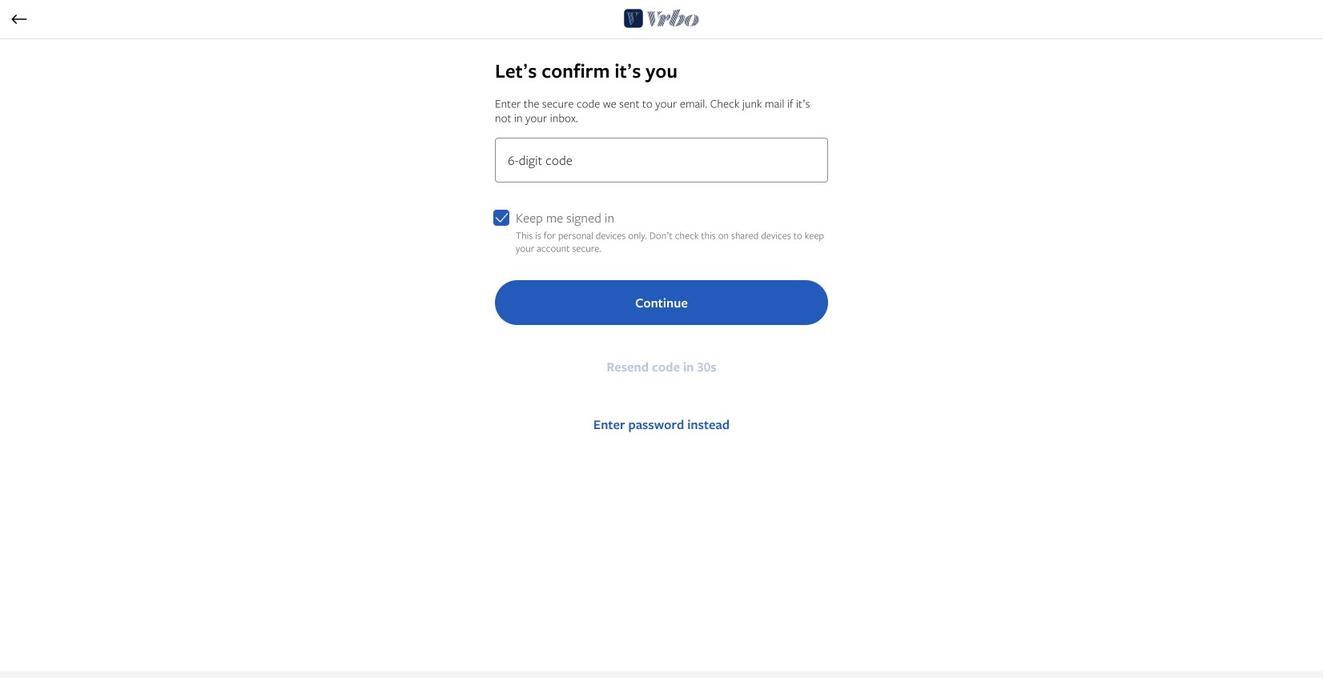 Task type: vqa. For each thing, say whether or not it's contained in the screenshot.
text field
yes



Task type: locate. For each thing, give the bounding box(es) containing it.
vrbo image
[[624, 6, 699, 30]]

None text field
[[495, 138, 829, 183]]



Task type: describe. For each thing, give the bounding box(es) containing it.
go back image
[[12, 15, 27, 24]]

go back image
[[10, 10, 29, 29]]



